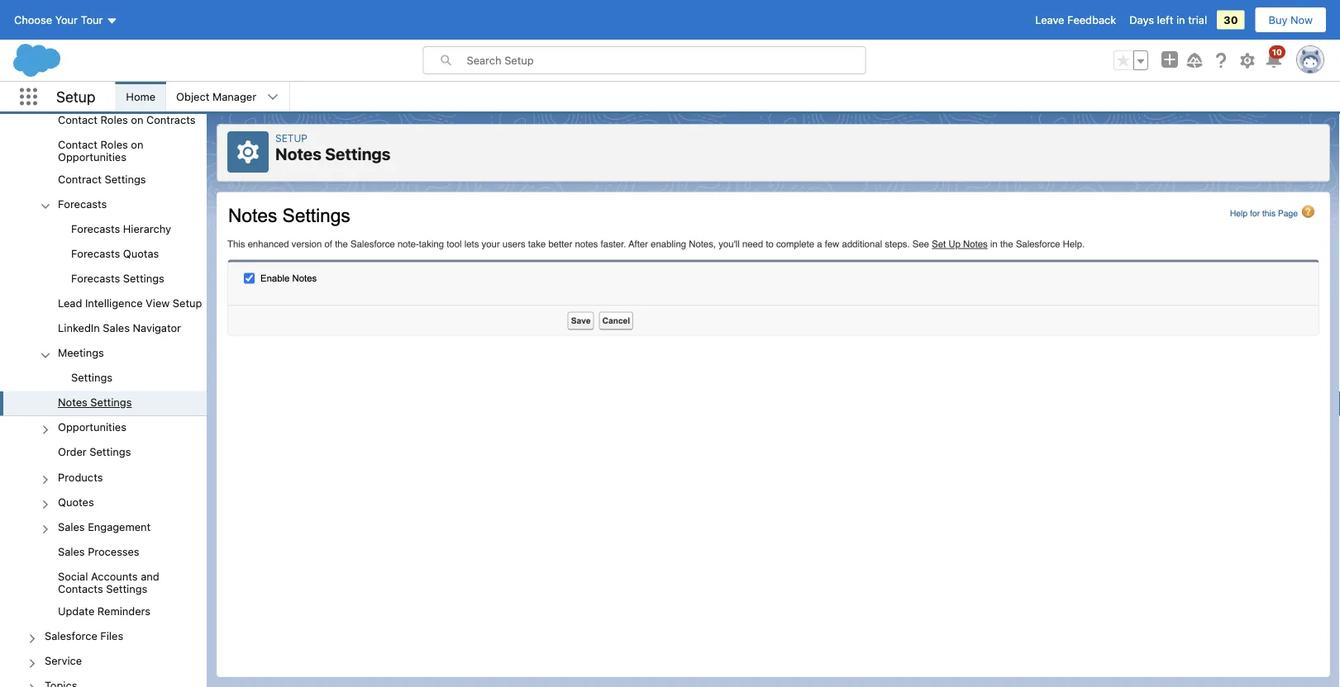 Task type: vqa. For each thing, say whether or not it's contained in the screenshot.
Company on the bottom left of the page
no



Task type: describe. For each thing, give the bounding box(es) containing it.
linkedin sales navigator link
[[58, 322, 181, 337]]

order settings
[[58, 446, 131, 459]]

update reminders link
[[58, 605, 150, 620]]

home link
[[116, 82, 165, 112]]

buy now
[[1269, 14, 1313, 26]]

accounts
[[91, 570, 138, 583]]

choose your tour
[[14, 14, 103, 26]]

10
[[1272, 47, 1282, 57]]

2 opportunities from the top
[[58, 421, 126, 434]]

forecasts for forecasts link
[[58, 198, 107, 210]]

forecasts settings
[[71, 272, 164, 285]]

sales processes
[[58, 546, 139, 558]]

sales engagement
[[58, 521, 151, 533]]

forecasts hierarchy link
[[71, 222, 171, 237]]

meetings link
[[58, 347, 104, 362]]

setup for setup
[[56, 88, 95, 106]]

group containing contact roles on contracts
[[0, 0, 207, 625]]

salesforce files link
[[45, 630, 123, 645]]

roles for contracts
[[101, 113, 128, 125]]

engagement
[[88, 521, 151, 533]]

days
[[1129, 14, 1154, 26]]

contact roles on opportunities
[[58, 138, 143, 163]]

files
[[100, 630, 123, 642]]

settings inside forecasts tree item
[[123, 272, 164, 285]]

on for opportunities
[[131, 138, 143, 150]]

leave feedback link
[[1035, 14, 1116, 26]]

meetings
[[58, 347, 104, 359]]

days left in trial
[[1129, 14, 1207, 26]]

contact for contact roles on contracts
[[58, 113, 98, 125]]

settings inside tree item
[[90, 396, 132, 409]]

settings link
[[71, 372, 112, 387]]

contact roles on contracts link
[[58, 113, 196, 128]]

setup inside group
[[173, 297, 202, 309]]

settings inside 'link'
[[90, 446, 131, 459]]

lead intelligence view setup
[[58, 297, 202, 309]]

forecasts tree item
[[0, 193, 207, 292]]

linkedin
[[58, 322, 100, 334]]

leave
[[1035, 14, 1064, 26]]

settings inside social accounts and contacts settings
[[106, 583, 147, 595]]

setup link
[[275, 132, 307, 144]]

object manager
[[176, 91, 256, 103]]

contact roles on opportunities link
[[58, 138, 207, 163]]

contacts
[[58, 583, 103, 595]]

forecasts for forecasts quotas
[[71, 247, 120, 260]]

in
[[1176, 14, 1185, 26]]

notes settings tree item
[[0, 391, 207, 416]]

sales processes link
[[58, 546, 139, 561]]

service link
[[45, 655, 82, 670]]

hierarchy
[[123, 222, 171, 235]]

opportunities link
[[58, 421, 126, 436]]

forecasts quotas link
[[71, 247, 159, 262]]

forecasts settings link
[[71, 272, 164, 287]]

notes inside notes settings link
[[58, 396, 87, 409]]



Task type: locate. For each thing, give the bounding box(es) containing it.
choose your tour button
[[13, 7, 119, 33]]

buy now button
[[1254, 7, 1327, 33]]

view
[[146, 297, 170, 309]]

quotes link
[[58, 496, 94, 511]]

on down home
[[131, 113, 143, 125]]

1 vertical spatial notes
[[58, 396, 87, 409]]

forecasts quotas
[[71, 247, 159, 260]]

object
[[176, 91, 210, 103]]

Search Setup text field
[[467, 47, 865, 74]]

order
[[58, 446, 87, 459]]

setup notes settings
[[275, 132, 390, 164]]

forecasts link
[[58, 198, 107, 212]]

forecasts for forecasts settings
[[71, 272, 120, 285]]

roles down contact roles on contracts link
[[101, 138, 128, 150]]

sales down "quotes" link at the bottom of page
[[58, 521, 85, 533]]

sales down intelligence
[[103, 322, 130, 334]]

processes
[[88, 546, 139, 558]]

notes down the setup link
[[275, 144, 321, 164]]

0 vertical spatial opportunities
[[58, 150, 126, 163]]

1 vertical spatial opportunities
[[58, 421, 126, 434]]

social accounts and contacts settings link
[[58, 570, 207, 595]]

now
[[1290, 14, 1313, 26]]

contract
[[58, 173, 102, 185]]

update reminders
[[58, 605, 150, 618]]

sales for engagement
[[58, 521, 85, 533]]

30
[[1224, 14, 1238, 26]]

on inside contact roles on opportunities
[[131, 138, 143, 150]]

1 horizontal spatial setup
[[173, 297, 202, 309]]

settings inside meetings tree item
[[71, 372, 112, 384]]

left
[[1157, 14, 1173, 26]]

sales up social
[[58, 546, 85, 558]]

1 vertical spatial roles
[[101, 138, 128, 150]]

roles for opportunities
[[101, 138, 128, 150]]

social accounts and contacts settings
[[58, 570, 159, 595]]

contact inside contact roles on opportunities
[[58, 138, 98, 150]]

forecasts hierarchy
[[71, 222, 171, 235]]

notes down settings link
[[58, 396, 87, 409]]

notes inside setup notes settings
[[275, 144, 321, 164]]

intelligence
[[85, 297, 143, 309]]

sales for processes
[[58, 546, 85, 558]]

contact roles on contracts
[[58, 113, 196, 125]]

opportunities inside contact roles on opportunities
[[58, 150, 126, 163]]

2 roles from the top
[[101, 138, 128, 150]]

on
[[131, 113, 143, 125], [131, 138, 143, 150]]

settings
[[325, 144, 390, 164], [105, 173, 146, 185], [123, 272, 164, 285], [71, 372, 112, 384], [90, 396, 132, 409], [90, 446, 131, 459], [106, 583, 147, 595]]

1 vertical spatial setup
[[275, 132, 307, 144]]

notes settings link
[[58, 396, 132, 411]]

roles up contact roles on opportunities
[[101, 113, 128, 125]]

opportunities
[[58, 150, 126, 163], [58, 421, 126, 434]]

0 vertical spatial contact
[[58, 113, 98, 125]]

0 horizontal spatial setup
[[56, 88, 95, 106]]

manager
[[212, 91, 256, 103]]

tour
[[81, 14, 103, 26]]

roles
[[101, 113, 128, 125], [101, 138, 128, 150]]

0 vertical spatial notes
[[275, 144, 321, 164]]

10 button
[[1264, 45, 1285, 70]]

roles inside contact roles on opportunities
[[101, 138, 128, 150]]

service
[[45, 655, 82, 667]]

reminders
[[97, 605, 150, 618]]

contact for contact roles on opportunities
[[58, 138, 98, 150]]

sales
[[103, 322, 130, 334], [58, 521, 85, 533], [58, 546, 85, 558]]

forecasts down forecasts quotas link
[[71, 272, 120, 285]]

forecasts down contract
[[58, 198, 107, 210]]

and
[[141, 570, 159, 583]]

contact
[[58, 113, 98, 125], [58, 138, 98, 150]]

salesforce files
[[45, 630, 123, 642]]

home
[[126, 91, 156, 103]]

group containing forecasts hierarchy
[[0, 217, 207, 292]]

notes
[[275, 144, 321, 164], [58, 396, 87, 409]]

order settings link
[[58, 446, 131, 461]]

2 contact from the top
[[58, 138, 98, 150]]

contract settings link
[[58, 173, 146, 188]]

1 vertical spatial on
[[131, 138, 143, 150]]

group
[[0, 0, 207, 625], [1114, 50, 1148, 70], [0, 217, 207, 292]]

buy
[[1269, 14, 1288, 26]]

1 opportunities from the top
[[58, 150, 126, 163]]

leave feedback
[[1035, 14, 1116, 26]]

social
[[58, 570, 88, 583]]

opportunities down notes settings link
[[58, 421, 126, 434]]

1 vertical spatial contact
[[58, 138, 98, 150]]

opportunities up contract settings
[[58, 150, 126, 163]]

setup
[[56, 88, 95, 106], [275, 132, 307, 144], [173, 297, 202, 309]]

lead intelligence view setup link
[[58, 297, 202, 312]]

feedback
[[1067, 14, 1116, 26]]

notes settings
[[58, 396, 132, 409]]

1 roles from the top
[[101, 113, 128, 125]]

1 vertical spatial sales
[[58, 521, 85, 533]]

on for contracts
[[131, 113, 143, 125]]

1 horizontal spatial notes
[[275, 144, 321, 164]]

contract settings
[[58, 173, 146, 185]]

salesforce
[[45, 630, 97, 642]]

update
[[58, 605, 94, 618]]

forecasts down forecasts link
[[71, 222, 120, 235]]

setup inside setup notes settings
[[275, 132, 307, 144]]

0 vertical spatial on
[[131, 113, 143, 125]]

object manager link
[[166, 82, 266, 112]]

meetings tree item
[[0, 342, 207, 391]]

2 vertical spatial sales
[[58, 546, 85, 558]]

contact up contact roles on opportunities
[[58, 113, 98, 125]]

0 vertical spatial roles
[[101, 113, 128, 125]]

1 contact from the top
[[58, 113, 98, 125]]

2 horizontal spatial setup
[[275, 132, 307, 144]]

contact up contract
[[58, 138, 98, 150]]

forecasts for forecasts hierarchy
[[71, 222, 120, 235]]

lead
[[58, 297, 82, 309]]

quotes
[[58, 496, 94, 508]]

products
[[58, 471, 103, 483]]

sales inside sales processes link
[[58, 546, 85, 558]]

trial
[[1188, 14, 1207, 26]]

contracts
[[146, 113, 196, 125]]

0 vertical spatial setup
[[56, 88, 95, 106]]

1 on from the top
[[131, 113, 143, 125]]

choose
[[14, 14, 52, 26]]

products link
[[58, 471, 103, 486]]

linkedin sales navigator
[[58, 322, 181, 334]]

your
[[55, 14, 78, 26]]

navigator
[[133, 322, 181, 334]]

forecasts
[[58, 198, 107, 210], [71, 222, 120, 235], [71, 247, 120, 260], [71, 272, 120, 285]]

forecasts up "forecasts settings"
[[71, 247, 120, 260]]

on down contact roles on contracts link
[[131, 138, 143, 150]]

0 vertical spatial sales
[[103, 322, 130, 334]]

setup for setup notes settings
[[275, 132, 307, 144]]

settings inside setup notes settings
[[325, 144, 390, 164]]

0 horizontal spatial notes
[[58, 396, 87, 409]]

sales inside linkedin sales navigator link
[[103, 322, 130, 334]]

sales engagement link
[[58, 521, 151, 536]]

2 on from the top
[[131, 138, 143, 150]]

quotas
[[123, 247, 159, 260]]

2 vertical spatial setup
[[173, 297, 202, 309]]



